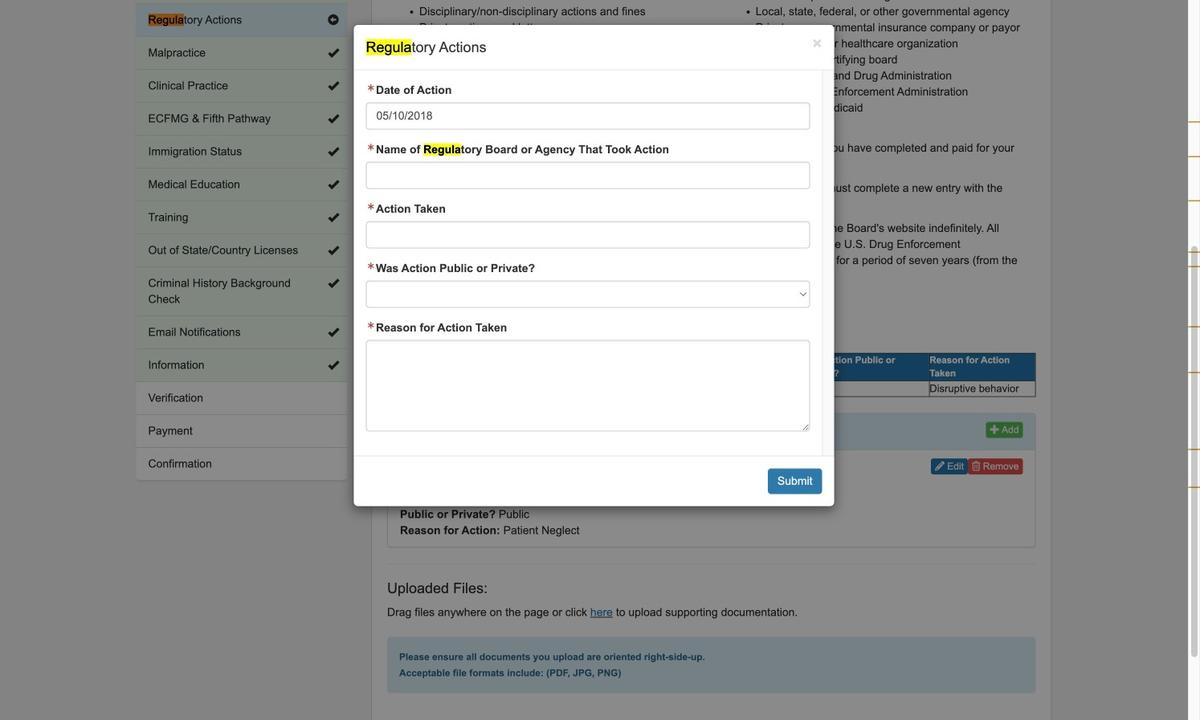 Task type: describe. For each thing, give the bounding box(es) containing it.
2 fw image from the top
[[366, 203, 376, 211]]

3 ok image from the top
[[328, 212, 339, 223]]

3 fw image from the top
[[366, 262, 376, 270]]

1 ok image from the top
[[328, 80, 339, 92]]

1 fw image from the top
[[366, 144, 376, 152]]

3 ok image from the top
[[328, 146, 339, 157]]

2 ok image from the top
[[328, 179, 339, 190]]

2 fw image from the top
[[366, 322, 376, 330]]

circle arrow left image
[[328, 14, 339, 26]]



Task type: locate. For each thing, give the bounding box(es) containing it.
1 vertical spatial fw image
[[366, 322, 376, 330]]

None text field
[[366, 340, 810, 432]]

ok image
[[328, 80, 339, 92], [328, 113, 339, 125], [328, 146, 339, 157], [328, 278, 339, 289], [328, 360, 339, 371]]

4 ok image from the top
[[328, 278, 339, 289]]

5 ok image from the top
[[328, 360, 339, 371]]

4 ok image from the top
[[328, 245, 339, 256]]

1 fw image from the top
[[366, 84, 376, 92]]

trash o image
[[972, 462, 980, 471]]

MM/DD/YYYY text field
[[366, 103, 810, 130]]

pencil image
[[935, 462, 945, 471]]

5 ok image from the top
[[328, 327, 339, 338]]

ok image
[[328, 47, 339, 59], [328, 179, 339, 190], [328, 212, 339, 223], [328, 245, 339, 256], [328, 327, 339, 338]]

2 ok image from the top
[[328, 113, 339, 125]]

0 vertical spatial fw image
[[366, 84, 376, 92]]

None submit
[[768, 469, 822, 495]]

1 vertical spatial fw image
[[366, 203, 376, 211]]

0 vertical spatial fw image
[[366, 144, 376, 152]]

None text field
[[366, 162, 810, 189], [366, 221, 810, 249], [366, 162, 810, 189], [366, 221, 810, 249]]

plus image
[[990, 424, 1000, 434]]

fw image
[[366, 144, 376, 152], [366, 203, 376, 211], [366, 262, 376, 270]]

1 ok image from the top
[[328, 47, 339, 59]]

2 vertical spatial fw image
[[366, 262, 376, 270]]

fw image
[[366, 84, 376, 92], [366, 322, 376, 330]]



Task type: vqa. For each thing, say whether or not it's contained in the screenshot.
fourth ok icon from the top
yes



